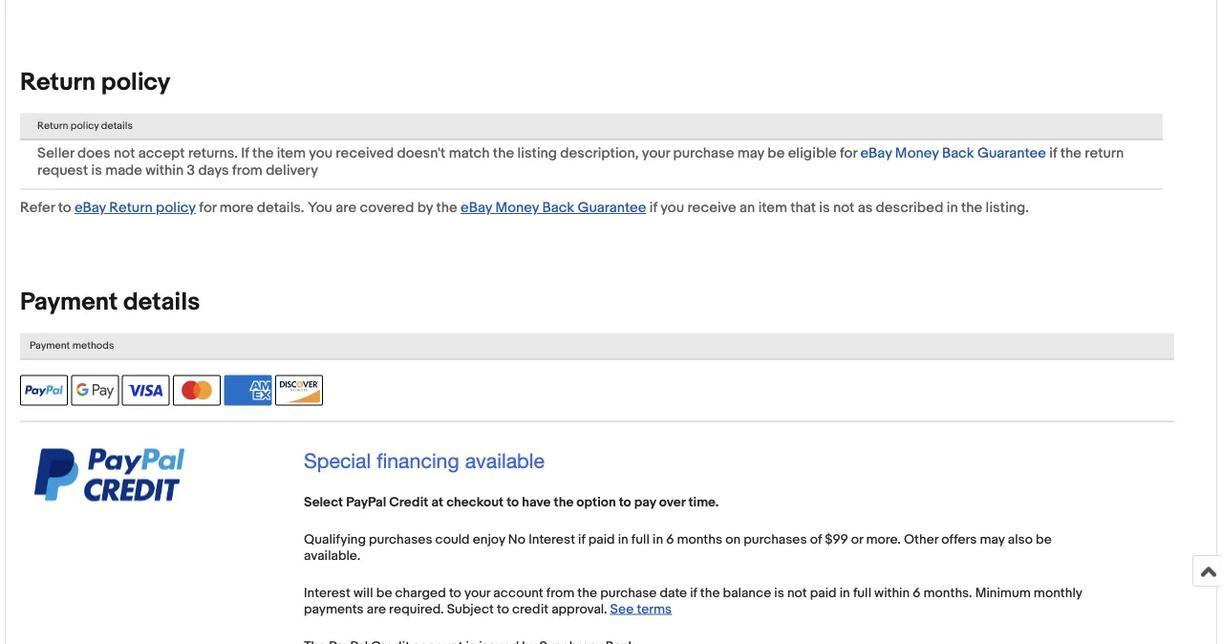 Task type: describe. For each thing, give the bounding box(es) containing it.
0 vertical spatial money
[[895, 145, 939, 162]]

payment for payment details
[[20, 288, 118, 317]]

of
[[810, 532, 822, 548]]

interest will be charged to your account from the purchase date if the balance is not paid in full within 6 months. minimum monthly payments are required. subject to credit approval.
[[304, 585, 1082, 618]]

select paypal credit at checkout to have the option to pay over time.
[[304, 494, 719, 510]]

within inside if the return request is made within 3 days from delivery
[[146, 162, 184, 179]]

0 vertical spatial details
[[101, 120, 133, 133]]

request
[[37, 162, 88, 179]]

1 vertical spatial back
[[542, 199, 574, 217]]

1 vertical spatial ebay money back guarantee link
[[461, 199, 647, 217]]

at
[[431, 494, 443, 510]]

also
[[1008, 532, 1033, 548]]

to right refer
[[58, 199, 71, 217]]

methods
[[72, 340, 114, 352]]

1 horizontal spatial be
[[768, 145, 785, 162]]

on
[[726, 532, 741, 548]]

details.
[[257, 199, 304, 217]]

eligible
[[788, 145, 837, 162]]

as
[[858, 199, 873, 217]]

payment details
[[20, 288, 200, 317]]

balance
[[723, 585, 771, 601]]

refer to ebay return policy for more details. you are covered by the ebay money back guarantee if you receive an item that is not as described in the listing.
[[20, 199, 1029, 217]]

be inside qualifying purchases could enjoy no interest if paid in full in 6 months on purchases of $99 or more. other offers may also be available.
[[1036, 532, 1052, 548]]

months
[[677, 532, 723, 548]]

approval.
[[552, 601, 607, 618]]

available
[[465, 449, 545, 473]]

covered
[[360, 199, 414, 217]]

return policy details
[[37, 120, 133, 133]]

2 vertical spatial policy
[[156, 199, 196, 217]]

the right the have
[[554, 494, 574, 510]]

special financing available
[[304, 449, 545, 473]]

full inside interest will be charged to your account from the purchase date if the balance is not paid in full within 6 months. minimum monthly payments are required. subject to credit approval.
[[853, 585, 872, 601]]

if inside if the return request is made within 3 days from delivery
[[1050, 145, 1057, 162]]

in right the described
[[947, 199, 958, 217]]

that
[[791, 199, 816, 217]]

you
[[308, 199, 333, 217]]

offers
[[942, 532, 977, 548]]

if
[[241, 145, 249, 162]]

paid inside interest will be charged to your account from the purchase date if the balance is not paid in full within 6 months. minimum monthly payments are required. subject to credit approval.
[[810, 585, 837, 601]]

checkout
[[446, 494, 504, 510]]

account
[[493, 585, 543, 601]]

the right by on the top left
[[436, 199, 457, 217]]

described
[[876, 199, 944, 217]]

pay
[[634, 494, 656, 510]]

to right charged
[[449, 585, 461, 601]]

terms
[[637, 601, 672, 618]]

more.
[[866, 532, 901, 548]]

6 inside qualifying purchases could enjoy no interest if paid in full in 6 months on purchases of $99 or more. other offers may also be available.
[[666, 532, 674, 548]]

$99
[[825, 532, 848, 548]]

2 vertical spatial return
[[109, 199, 153, 217]]

is inside if the return request is made within 3 days from delivery
[[91, 162, 102, 179]]

0 horizontal spatial item
[[277, 145, 306, 162]]

returns.
[[188, 145, 238, 162]]

in down the pay
[[653, 532, 663, 548]]

0 horizontal spatial money
[[495, 199, 539, 217]]

available.
[[304, 548, 361, 564]]

option
[[577, 494, 616, 510]]

0 vertical spatial guarantee
[[978, 145, 1046, 162]]

more
[[220, 199, 254, 217]]

delivery
[[266, 162, 318, 179]]

months.
[[924, 585, 972, 601]]

to left the pay
[[619, 494, 631, 510]]

0 horizontal spatial for
[[199, 199, 216, 217]]

see terms link
[[610, 601, 672, 618]]

1 horizontal spatial your
[[642, 145, 670, 162]]

1 vertical spatial details
[[123, 288, 200, 317]]

monthly
[[1034, 585, 1082, 601]]

special
[[304, 449, 371, 473]]

the right if in the left top of the page
[[252, 145, 274, 162]]

2 horizontal spatial ebay
[[861, 145, 892, 162]]

could
[[435, 532, 470, 548]]

purchase inside interest will be charged to your account from the purchase date if the balance is not paid in full within 6 months. minimum monthly payments are required. subject to credit approval.
[[600, 585, 657, 601]]

doesn't
[[397, 145, 446, 162]]

1 purchases from the left
[[369, 532, 432, 548]]

1 vertical spatial is
[[819, 199, 830, 217]]

payments
[[304, 601, 364, 618]]

financing
[[377, 449, 459, 473]]

are inside interest will be charged to your account from the purchase date if the balance is not paid in full within 6 months. minimum monthly payments are required. subject to credit approval.
[[367, 601, 386, 618]]

minimum
[[975, 585, 1031, 601]]

payment methods
[[30, 340, 114, 352]]

from inside if the return request is made within 3 days from delivery
[[232, 162, 263, 179]]

will
[[354, 585, 373, 601]]

enjoy
[[473, 532, 505, 548]]

refer
[[20, 199, 55, 217]]

receive
[[688, 199, 737, 217]]

description,
[[560, 145, 639, 162]]

1 horizontal spatial ebay money back guarantee link
[[861, 145, 1046, 162]]

ebay return policy link
[[74, 199, 196, 217]]

google pay image
[[71, 375, 119, 406]]

1 horizontal spatial ebay
[[461, 199, 492, 217]]

the left 'listing'
[[493, 145, 514, 162]]

policy for return policy
[[101, 68, 171, 98]]

accept
[[138, 145, 185, 162]]

credit
[[512, 601, 549, 618]]

in inside interest will be charged to your account from the purchase date if the balance is not paid in full within 6 months. minimum monthly payments are required. subject to credit approval.
[[840, 585, 850, 601]]

1 vertical spatial you
[[661, 199, 684, 217]]

the left listing. on the right of the page
[[961, 199, 983, 217]]

return policy
[[20, 68, 171, 98]]

seller does not accept returns. if the item you received doesn't match the listing description, your purchase may be eligible for ebay money back guarantee
[[37, 145, 1046, 162]]

1 horizontal spatial purchase
[[673, 145, 734, 162]]



Task type: locate. For each thing, give the bounding box(es) containing it.
for right eligible
[[840, 145, 857, 162]]

0 horizontal spatial are
[[336, 199, 357, 217]]

1 horizontal spatial paid
[[810, 585, 837, 601]]

be right 'will' on the left bottom
[[376, 585, 392, 601]]

ebay up as
[[861, 145, 892, 162]]

1 vertical spatial money
[[495, 199, 539, 217]]

ebay money back guarantee link down if the return request is made within 3 days from delivery
[[461, 199, 647, 217]]

not
[[114, 145, 135, 162], [833, 199, 855, 217], [787, 585, 807, 601]]

ebay money back guarantee link up the described
[[861, 145, 1046, 162]]

made
[[105, 162, 142, 179]]

may up an
[[738, 145, 764, 162]]

0 horizontal spatial ebay
[[74, 199, 106, 217]]

paid
[[588, 532, 615, 548], [810, 585, 837, 601]]

visa image
[[122, 375, 170, 406]]

your inside interest will be charged to your account from the purchase date if the balance is not paid in full within 6 months. minimum monthly payments are required. subject to credit approval.
[[464, 585, 490, 601]]

item right if in the left top of the page
[[277, 145, 306, 162]]

credit
[[389, 494, 428, 510]]

interest left 'will' on the left bottom
[[304, 585, 351, 601]]

interest inside interest will be charged to your account from the purchase date if the balance is not paid in full within 6 months. minimum monthly payments are required. subject to credit approval.
[[304, 585, 351, 601]]

1 vertical spatial policy
[[71, 120, 99, 133]]

0 horizontal spatial is
[[91, 162, 102, 179]]

1 horizontal spatial guarantee
[[978, 145, 1046, 162]]

1 horizontal spatial you
[[661, 199, 684, 217]]

return up return policy details
[[20, 68, 96, 98]]

seller
[[37, 145, 74, 162]]

money up the described
[[895, 145, 939, 162]]

american express image
[[224, 375, 272, 406]]

0 vertical spatial back
[[942, 145, 974, 162]]

policy up does
[[71, 120, 99, 133]]

1 horizontal spatial money
[[895, 145, 939, 162]]

1 vertical spatial may
[[980, 532, 1005, 548]]

0 vertical spatial for
[[840, 145, 857, 162]]

your left account
[[464, 585, 490, 601]]

0 vertical spatial return
[[20, 68, 96, 98]]

guarantee down if the return request is made within 3 days from delivery
[[578, 199, 647, 217]]

payment up payment methods on the bottom of the page
[[20, 288, 118, 317]]

0 vertical spatial is
[[91, 162, 102, 179]]

match
[[449, 145, 490, 162]]

is right balance
[[774, 585, 784, 601]]

1 horizontal spatial within
[[875, 585, 910, 601]]

guarantee
[[978, 145, 1046, 162], [578, 199, 647, 217]]

0 vertical spatial be
[[768, 145, 785, 162]]

1 horizontal spatial 6
[[913, 585, 921, 601]]

ebay
[[861, 145, 892, 162], [74, 199, 106, 217], [461, 199, 492, 217]]

you
[[309, 145, 333, 162], [661, 199, 684, 217]]

0 vertical spatial interest
[[529, 532, 575, 548]]

1 vertical spatial interest
[[304, 585, 351, 601]]

in down $99
[[840, 585, 850, 601]]

if left receive
[[650, 199, 657, 217]]

1 vertical spatial full
[[853, 585, 872, 601]]

0 vertical spatial item
[[277, 145, 306, 162]]

0 horizontal spatial may
[[738, 145, 764, 162]]

paid inside qualifying purchases could enjoy no interest if paid in full in 6 months on purchases of $99 or more. other offers may also be available.
[[588, 532, 615, 548]]

return down made
[[109, 199, 153, 217]]

interest inside qualifying purchases could enjoy no interest if paid in full in 6 months on purchases of $99 or more. other offers may also be available.
[[529, 532, 575, 548]]

to
[[58, 199, 71, 217], [507, 494, 519, 510], [619, 494, 631, 510], [449, 585, 461, 601], [497, 601, 509, 618]]

0 vertical spatial may
[[738, 145, 764, 162]]

1 vertical spatial purchase
[[600, 585, 657, 601]]

does
[[77, 145, 111, 162]]

be left eligible
[[768, 145, 785, 162]]

paypal
[[346, 494, 386, 510]]

payment
[[20, 288, 118, 317], [30, 340, 70, 352]]

listing
[[517, 145, 557, 162]]

0 horizontal spatial within
[[146, 162, 184, 179]]

ebay down request at the top left
[[74, 199, 106, 217]]

from right days on the left
[[232, 162, 263, 179]]

1 vertical spatial guarantee
[[578, 199, 647, 217]]

subject
[[447, 601, 494, 618]]

be
[[768, 145, 785, 162], [1036, 532, 1052, 548], [376, 585, 392, 601]]

within inside interest will be charged to your account from the purchase date if the balance is not paid in full within 6 months. minimum monthly payments are required. subject to credit approval.
[[875, 585, 910, 601]]

the left return
[[1061, 145, 1082, 162]]

interest right no
[[529, 532, 575, 548]]

6
[[666, 532, 674, 548], [913, 585, 921, 601]]

0 horizontal spatial be
[[376, 585, 392, 601]]

the
[[252, 145, 274, 162], [493, 145, 514, 162], [1061, 145, 1082, 162], [436, 199, 457, 217], [961, 199, 983, 217], [554, 494, 574, 510], [578, 585, 597, 601], [700, 585, 720, 601]]

received
[[336, 145, 394, 162]]

paid down of
[[810, 585, 837, 601]]

master card image
[[173, 375, 221, 406]]

1 horizontal spatial back
[[942, 145, 974, 162]]

1 vertical spatial be
[[1036, 532, 1052, 548]]

0 horizontal spatial interest
[[304, 585, 351, 601]]

not inside interest will be charged to your account from the purchase date if the balance is not paid in full within 6 months. minimum monthly payments are required. subject to credit approval.
[[787, 585, 807, 601]]

payment left methods on the bottom left of the page
[[30, 340, 70, 352]]

6 left months
[[666, 532, 674, 548]]

1 vertical spatial for
[[199, 199, 216, 217]]

1 horizontal spatial full
[[853, 585, 872, 601]]

be inside interest will be charged to your account from the purchase date if the balance is not paid in full within 6 months. minimum monthly payments are required. subject to credit approval.
[[376, 585, 392, 601]]

if left return
[[1050, 145, 1057, 162]]

1 vertical spatial from
[[546, 585, 575, 601]]

1 vertical spatial payment
[[30, 340, 70, 352]]

details up visa image at the left bottom
[[123, 288, 200, 317]]

0 vertical spatial paid
[[588, 532, 615, 548]]

1 vertical spatial 6
[[913, 585, 921, 601]]

from inside interest will be charged to your account from the purchase date if the balance is not paid in full within 6 months. minimum monthly payments are required. subject to credit approval.
[[546, 585, 575, 601]]

see
[[610, 601, 634, 618]]

0 horizontal spatial not
[[114, 145, 135, 162]]

money
[[895, 145, 939, 162], [495, 199, 539, 217]]

policy
[[101, 68, 171, 98], [71, 120, 99, 133], [156, 199, 196, 217]]

you left received
[[309, 145, 333, 162]]

purchases down credit
[[369, 532, 432, 548]]

0 horizontal spatial from
[[232, 162, 263, 179]]

if the return request is made within 3 days from delivery
[[37, 145, 1124, 179]]

0 vertical spatial 6
[[666, 532, 674, 548]]

not right balance
[[787, 585, 807, 601]]

1 vertical spatial return
[[37, 120, 68, 133]]

0 vertical spatial not
[[114, 145, 135, 162]]

in
[[947, 199, 958, 217], [618, 532, 629, 548], [653, 532, 663, 548], [840, 585, 850, 601]]

you left receive
[[661, 199, 684, 217]]

within down more.
[[875, 585, 910, 601]]

0 horizontal spatial guarantee
[[578, 199, 647, 217]]

your
[[642, 145, 670, 162], [464, 585, 490, 601]]

3
[[187, 162, 195, 179]]

1 horizontal spatial not
[[787, 585, 807, 601]]

within left "3"
[[146, 162, 184, 179]]

money down 'listing'
[[495, 199, 539, 217]]

over
[[659, 494, 686, 510]]

0 vertical spatial within
[[146, 162, 184, 179]]

0 vertical spatial are
[[336, 199, 357, 217]]

within
[[146, 162, 184, 179], [875, 585, 910, 601]]

full inside qualifying purchases could enjoy no interest if paid in full in 6 months on purchases of $99 or more. other offers may also be available.
[[632, 532, 650, 548]]

0 horizontal spatial 6
[[666, 532, 674, 548]]

back up the described
[[942, 145, 974, 162]]

interest
[[529, 532, 575, 548], [304, 585, 351, 601]]

policy up return policy details
[[101, 68, 171, 98]]

0 horizontal spatial paid
[[588, 532, 615, 548]]

back
[[942, 145, 974, 162], [542, 199, 574, 217]]

have
[[522, 494, 551, 510]]

return for return policy details
[[37, 120, 68, 133]]

purchases left of
[[744, 532, 807, 548]]

to left the have
[[507, 494, 519, 510]]

is right that
[[819, 199, 830, 217]]

to left credit
[[497, 601, 509, 618]]

1 horizontal spatial item
[[758, 199, 787, 217]]

paid down option
[[588, 532, 615, 548]]

2 horizontal spatial is
[[819, 199, 830, 217]]

time.
[[688, 494, 719, 510]]

6 inside interest will be charged to your account from the purchase date if the balance is not paid in full within 6 months. minimum monthly payments are required. subject to credit approval.
[[913, 585, 921, 601]]

from right account
[[546, 585, 575, 601]]

may left also
[[980, 532, 1005, 548]]

not right does
[[114, 145, 135, 162]]

0 vertical spatial ebay money back guarantee link
[[861, 145, 1046, 162]]

qualifying
[[304, 532, 366, 548]]

0 vertical spatial your
[[642, 145, 670, 162]]

0 horizontal spatial ebay money back guarantee link
[[461, 199, 647, 217]]

purchase left date
[[600, 585, 657, 601]]

are right the you
[[336, 199, 357, 217]]

days
[[198, 162, 229, 179]]

listing.
[[986, 199, 1029, 217]]

0 horizontal spatial back
[[542, 199, 574, 217]]

1 horizontal spatial may
[[980, 532, 1005, 548]]

1 vertical spatial item
[[758, 199, 787, 217]]

the right date
[[700, 585, 720, 601]]

1 vertical spatial not
[[833, 199, 855, 217]]

2 vertical spatial is
[[774, 585, 784, 601]]

policy down "3"
[[156, 199, 196, 217]]

1 horizontal spatial for
[[840, 145, 857, 162]]

see terms
[[610, 601, 672, 618]]

item right an
[[758, 199, 787, 217]]

the inside if the return request is made within 3 days from delivery
[[1061, 145, 1082, 162]]

your right description,
[[642, 145, 670, 162]]

or
[[851, 532, 863, 548]]

full down or
[[853, 585, 872, 601]]

1 horizontal spatial is
[[774, 585, 784, 601]]

0 horizontal spatial full
[[632, 532, 650, 548]]

are
[[336, 199, 357, 217], [367, 601, 386, 618]]

1 vertical spatial your
[[464, 585, 490, 601]]

6 left months.
[[913, 585, 921, 601]]

0 vertical spatial policy
[[101, 68, 171, 98]]

paypal image
[[20, 375, 68, 406]]

payment for payment methods
[[30, 340, 70, 352]]

1 vertical spatial are
[[367, 601, 386, 618]]

in up see
[[618, 532, 629, 548]]

ebay money back guarantee link
[[861, 145, 1046, 162], [461, 199, 647, 217]]

purchase up receive
[[673, 145, 734, 162]]

2 horizontal spatial be
[[1036, 532, 1052, 548]]

if inside interest will be charged to your account from the purchase date if the balance is not paid in full within 6 months. minimum monthly payments are required. subject to credit approval.
[[690, 585, 697, 601]]

return for return policy
[[20, 68, 96, 98]]

select
[[304, 494, 343, 510]]

full down the pay
[[632, 532, 650, 548]]

may inside qualifying purchases could enjoy no interest if paid in full in 6 months on purchases of $99 or more. other offers may also be available.
[[980, 532, 1005, 548]]

0 horizontal spatial your
[[464, 585, 490, 601]]

1 horizontal spatial from
[[546, 585, 575, 601]]

0 vertical spatial payment
[[20, 288, 118, 317]]

purchase
[[673, 145, 734, 162], [600, 585, 657, 601]]

if
[[1050, 145, 1057, 162], [650, 199, 657, 217], [578, 532, 585, 548], [690, 585, 697, 601]]

if right date
[[690, 585, 697, 601]]

is
[[91, 162, 102, 179], [819, 199, 830, 217], [774, 585, 784, 601]]

qualifying purchases could enjoy no interest if paid in full in 6 months on purchases of $99 or more. other offers may also be available.
[[304, 532, 1052, 564]]

return
[[1085, 145, 1124, 162]]

1 vertical spatial paid
[[810, 585, 837, 601]]

back down if the return request is made within 3 days from delivery
[[542, 199, 574, 217]]

discover image
[[275, 375, 323, 406]]

details
[[101, 120, 133, 133], [123, 288, 200, 317]]

return up the seller
[[37, 120, 68, 133]]

0 horizontal spatial you
[[309, 145, 333, 162]]

not left as
[[833, 199, 855, 217]]

0 vertical spatial full
[[632, 532, 650, 548]]

full
[[632, 532, 650, 548], [853, 585, 872, 601]]

1 horizontal spatial purchases
[[744, 532, 807, 548]]

0 vertical spatial you
[[309, 145, 333, 162]]

0 vertical spatial purchase
[[673, 145, 734, 162]]

0 horizontal spatial purchases
[[369, 532, 432, 548]]

1 horizontal spatial are
[[367, 601, 386, 618]]

0 horizontal spatial purchase
[[600, 585, 657, 601]]

ebay right by on the top left
[[461, 199, 492, 217]]

may
[[738, 145, 764, 162], [980, 532, 1005, 548]]

no
[[508, 532, 526, 548]]

the left see
[[578, 585, 597, 601]]

2 vertical spatial be
[[376, 585, 392, 601]]

2 vertical spatial not
[[787, 585, 807, 601]]

is left made
[[91, 162, 102, 179]]

other
[[904, 532, 939, 548]]

2 horizontal spatial not
[[833, 199, 855, 217]]

charged
[[395, 585, 446, 601]]

2 purchases from the left
[[744, 532, 807, 548]]

1 horizontal spatial interest
[[529, 532, 575, 548]]

is inside interest will be charged to your account from the purchase date if the balance is not paid in full within 6 months. minimum monthly payments are required. subject to credit approval.
[[774, 585, 784, 601]]

return
[[20, 68, 96, 98], [37, 120, 68, 133], [109, 199, 153, 217]]

item
[[277, 145, 306, 162], [758, 199, 787, 217]]

details up does
[[101, 120, 133, 133]]

if down option
[[578, 532, 585, 548]]

be right also
[[1036, 532, 1052, 548]]

0 vertical spatial from
[[232, 162, 263, 179]]

are left required.
[[367, 601, 386, 618]]

by
[[417, 199, 433, 217]]

1 vertical spatial within
[[875, 585, 910, 601]]

policy for return policy details
[[71, 120, 99, 133]]

from
[[232, 162, 263, 179], [546, 585, 575, 601]]

for left more
[[199, 199, 216, 217]]

required.
[[389, 601, 444, 618]]

an
[[740, 199, 755, 217]]

if inside qualifying purchases could enjoy no interest if paid in full in 6 months on purchases of $99 or more. other offers may also be available.
[[578, 532, 585, 548]]

date
[[660, 585, 687, 601]]

guarantee up listing. on the right of the page
[[978, 145, 1046, 162]]



Task type: vqa. For each thing, say whether or not it's contained in the screenshot.
will
yes



